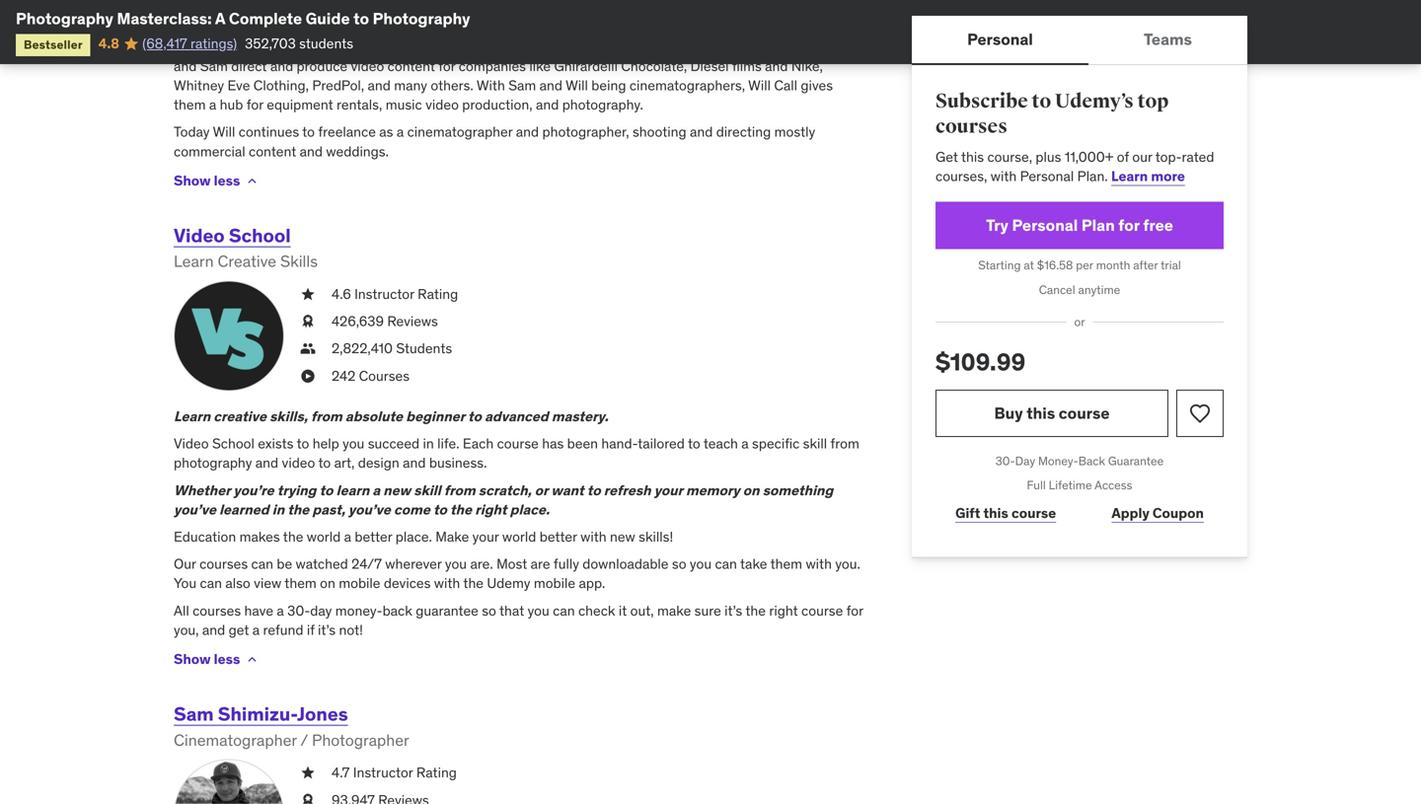 Task type: locate. For each thing, give the bounding box(es) containing it.
them down be
[[285, 575, 317, 593]]

1 horizontal spatial video
[[351, 57, 384, 75]]

0 vertical spatial this
[[962, 148, 984, 166]]

cinematographer
[[174, 730, 297, 751]]

notable
[[570, 38, 617, 56]]

reviews
[[387, 313, 438, 330]]

1 vertical spatial on
[[320, 575, 336, 593]]

this right "buy"
[[1027, 403, 1056, 423]]

rated
[[1182, 148, 1215, 166]]

0 vertical spatial video
[[351, 57, 384, 75]]

1 horizontal spatial as
[[442, 18, 456, 36]]

1 vertical spatial as
[[379, 123, 393, 141]]

show for video school exists to help you succeed in life. each course has been hand-tailored to teach a specific skill from photography and video to art, design and business.
[[174, 651, 211, 669]]

our
[[174, 556, 196, 573]]

video inside video school learn creative skills
[[174, 224, 225, 247]]

1 vertical spatial instructor
[[353, 764, 413, 782]]

video up the photography
[[174, 435, 209, 453]]

video inside learn creative skills, from absolute beginner to advanced mastery. video school exists to help you succeed in life. each course has been hand-tailored to teach a specific skill from photography and video to art, design and business. whether you're trying to learn a new skill from scratch, or want to refresh your memory on something you've learned in the past, you've come to the right place. education makes the world a better place. make your world better with new skills! our courses can be watched 24/7 wherever you are. most are fully downloadable so you can take them with you. you can also view them on mobile devices with the udemy mobile app. all courses have a 30-day money-back guarantee so that you can check it out, make sure it's the right course for you, and get a refund if it's not!
[[282, 454, 315, 472]]

skills
[[280, 251, 318, 272]]

352,703 students
[[245, 34, 354, 52]]

xsmall image
[[244, 173, 260, 189], [300, 285, 316, 304], [300, 312, 316, 332], [300, 339, 316, 359], [300, 764, 316, 783], [300, 791, 316, 805]]

1 vertical spatial less
[[214, 651, 240, 669]]

if
[[307, 621, 315, 639]]

1 horizontal spatial mobile
[[534, 575, 576, 593]]

0 horizontal spatial call
[[200, 18, 223, 36]]

rating up the reviews
[[418, 285, 458, 303]]

personal button
[[912, 16, 1089, 63]]

course down full
[[1012, 505, 1057, 522]]

your right refresh
[[654, 482, 683, 499]]

on right memory on the bottom of page
[[743, 482, 760, 499]]

tab list
[[912, 16, 1248, 65]]

sam up cinematographer
[[174, 703, 214, 726]]

0 horizontal spatial xsmall image
[[244, 652, 260, 668]]

2 horizontal spatial call
[[811, 38, 834, 56]]

not!
[[339, 621, 363, 639]]

can
[[251, 556, 274, 573], [715, 556, 737, 573], [200, 575, 222, 593], [553, 602, 575, 620]]

plan.
[[1078, 167, 1108, 185]]

1 horizontal spatial or
[[1075, 315, 1086, 330]]

personal down plus on the top of the page
[[1021, 167, 1075, 185]]

learn inside video school learn creative skills
[[174, 251, 214, 272]]

1 horizontal spatial them
[[285, 575, 317, 593]]

call up the nike,
[[811, 38, 834, 56]]

2 video from the top
[[174, 435, 209, 453]]

0 horizontal spatial right
[[475, 501, 507, 519]]

better up fully
[[540, 528, 577, 546]]

xsmall image left 242
[[300, 367, 316, 386]]

lifetime
[[1049, 478, 1093, 493]]

call down the nike,
[[774, 77, 798, 94]]

1 show from the top
[[174, 172, 211, 190]]

content down continues
[[249, 142, 296, 160]]

right right sure
[[769, 602, 798, 620]]

mobile
[[339, 575, 381, 593], [534, 575, 576, 593]]

1 vertical spatial courses
[[200, 556, 248, 573]]

learn down the video school link
[[174, 251, 214, 272]]

xsmall image for 4.7 instructor rating
[[300, 764, 316, 783]]

video inside learn creative skills, from absolute beginner to advanced mastery. video school exists to help you succeed in life. each course has been hand-tailored to teach a specific skill from photography and video to art, design and business. whether you're trying to learn a new skill from scratch, or want to refresh your memory on something you've learned in the past, you've come to the right place. education makes the world a better place. make your world better with new skills! our courses can be watched 24/7 wherever you are. most are fully downloadable so you can take them with you. you can also view them on mobile devices with the udemy mobile app. all courses have a 30-day money-back guarantee so that you can check it out, make sure it's the right course for you, and get a refund if it's not!
[[174, 435, 209, 453]]

guarantee
[[1109, 454, 1164, 469]]

with
[[477, 77, 505, 94]]

learn down of at the right top
[[1112, 167, 1149, 185]]

buy this course button
[[936, 390, 1169, 437]]

you've down whether at the bottom
[[174, 501, 216, 519]]

0 vertical spatial or
[[1075, 315, 1086, 330]]

1 video from the top
[[174, 224, 225, 247]]

0 vertical spatial courses
[[936, 115, 1008, 139]]

2 less from the top
[[214, 651, 240, 669]]

1 vertical spatial right
[[769, 602, 798, 620]]

less for today will continues to freelance as a cinematographer and photographer, shooting and directing mostly commercial content and weddings.
[[214, 172, 240, 190]]

0 horizontal spatial you've
[[174, 501, 216, 519]]

instructor for 4.7
[[353, 764, 413, 782]]

1 vertical spatial freelance
[[318, 123, 376, 141]]

0 vertical spatial 30-
[[996, 454, 1016, 469]]

freelance down 2013
[[372, 38, 429, 56]]

1 vertical spatial show less button
[[174, 640, 260, 680]]

xsmall image for 2,822,410 students
[[300, 339, 316, 359]]

0 horizontal spatial on
[[320, 575, 336, 593]]

learn
[[1112, 167, 1149, 185], [174, 251, 214, 272], [174, 408, 211, 426]]

sam down like
[[509, 77, 536, 94]]

0 vertical spatial video
[[174, 224, 225, 247]]

freelance up weddings.
[[318, 123, 376, 141]]

can right you
[[200, 575, 222, 593]]

courses inside subscribe to udemy's top courses
[[936, 115, 1008, 139]]

0 horizontal spatial them
[[174, 96, 206, 114]]

2 photography from the left
[[373, 8, 471, 29]]

to left udemy's
[[1032, 89, 1052, 114]]

1 horizontal spatial world
[[502, 528, 537, 546]]

wherever
[[385, 556, 442, 573]]

help
[[313, 435, 339, 453]]

0 vertical spatial personal
[[968, 29, 1034, 49]]

you up art,
[[343, 435, 365, 453]]

242 courses
[[332, 367, 410, 385]]

course up 'back'
[[1059, 403, 1110, 423]]

gives
[[801, 77, 833, 94]]

built
[[705, 18, 733, 36]]

0 vertical spatial so
[[672, 556, 687, 573]]

photography.
[[563, 96, 644, 114]]

right down scratch,
[[475, 501, 507, 519]]

this for gift
[[984, 505, 1009, 522]]

in inside will call cinematic was established in 2013 as will and his business partner and friend built a production company to accommodate their freelance work along with some notable corporate clients. through will call will and sam direct and produce video content for companies like ghirardelli chocolate, diesel films and nike, whitney eve clothing, predpol, and many others. with sam and will being cinematographers, will call gives them a hub for equipment rentals, music video production, and photography. today will continues to freelance as a cinematographer and photographer, shooting and directing mostly commercial content and weddings.
[[394, 18, 405, 36]]

instructor up the 426,639 reviews
[[355, 285, 414, 303]]

day
[[310, 602, 332, 620]]

1 vertical spatial 30-
[[287, 602, 310, 620]]

for down work at the left top of the page
[[439, 57, 456, 75]]

4.7 instructor rating
[[332, 764, 457, 782]]

1 show less from the top
[[174, 172, 240, 190]]

place. down scratch,
[[510, 501, 550, 519]]

has
[[542, 435, 564, 453]]

or
[[1075, 315, 1086, 330], [535, 482, 548, 499]]

learn up the photography
[[174, 408, 211, 426]]

1 horizontal spatial your
[[654, 482, 683, 499]]

them down whitney
[[174, 96, 206, 114]]

0 vertical spatial place.
[[510, 501, 550, 519]]

whether
[[174, 482, 230, 499]]

you left are.
[[445, 556, 467, 573]]

2 vertical spatial this
[[984, 505, 1009, 522]]

hand-
[[602, 435, 638, 453]]

will right through
[[837, 38, 860, 56]]

as down 'music'
[[379, 123, 393, 141]]

devices
[[384, 575, 431, 593]]

gift this course
[[956, 505, 1057, 522]]

personal inside 'button'
[[968, 29, 1034, 49]]

call
[[200, 18, 223, 36], [811, 38, 834, 56], [774, 77, 798, 94]]

will up the nike,
[[785, 38, 808, 56]]

in down trying
[[272, 501, 284, 519]]

this
[[962, 148, 984, 166], [1027, 403, 1056, 423], [984, 505, 1009, 522]]

personal up $16.58 on the top right
[[1013, 215, 1079, 235]]

2 show less button from the top
[[174, 640, 260, 680]]

2 horizontal spatial video
[[426, 96, 459, 114]]

0 vertical spatial show less
[[174, 172, 240, 190]]

you've down learn
[[348, 501, 391, 519]]

1 horizontal spatial you've
[[348, 501, 391, 519]]

view
[[254, 575, 282, 593]]

242
[[332, 367, 356, 385]]

want
[[551, 482, 584, 499]]

so
[[672, 556, 687, 573], [482, 602, 497, 620]]

creative skills,
[[214, 408, 308, 426]]

video up the creative
[[174, 224, 225, 247]]

1 horizontal spatial photography
[[373, 8, 471, 29]]

life.
[[438, 435, 460, 453]]

the down are.
[[463, 575, 484, 593]]

2 vertical spatial call
[[774, 77, 798, 94]]

his
[[512, 18, 529, 36]]

continues
[[239, 123, 299, 141]]

0 vertical spatial it's
[[725, 602, 743, 620]]

0 horizontal spatial 30-
[[287, 602, 310, 620]]

you
[[174, 575, 197, 593]]

call up the company
[[200, 18, 223, 36]]

ghirardelli
[[554, 57, 618, 75]]

try personal plan for free link
[[936, 202, 1224, 249]]

will up the company
[[174, 18, 196, 36]]

mobile down fully
[[534, 575, 576, 593]]

new up downloadable
[[610, 528, 636, 546]]

access
[[1095, 478, 1133, 493]]

in
[[394, 18, 405, 36], [423, 435, 434, 453], [272, 501, 284, 519]]

show less button down commercial
[[174, 161, 260, 201]]

them
[[174, 96, 206, 114], [771, 556, 803, 573], [285, 575, 317, 593]]

show less for today will continues to freelance as a cinematographer and photographer, shooting and directing mostly commercial content and weddings.
[[174, 172, 240, 190]]

refresh
[[604, 482, 651, 499]]

courses up also
[[200, 556, 248, 573]]

1 vertical spatial it's
[[318, 621, 336, 639]]

0 horizontal spatial photography
[[16, 8, 113, 29]]

with
[[504, 38, 530, 56], [991, 167, 1017, 185], [581, 528, 607, 546], [806, 556, 832, 573], [434, 575, 460, 593]]

to left teach on the bottom of the page
[[688, 435, 701, 453]]

352,703
[[245, 34, 296, 52]]

1 vertical spatial them
[[771, 556, 803, 573]]

personal up subscribe
[[968, 29, 1034, 49]]

0 horizontal spatial better
[[355, 528, 392, 546]]

1 vertical spatial your
[[473, 528, 499, 546]]

1 vertical spatial rating
[[417, 764, 457, 782]]

1 vertical spatial this
[[1027, 403, 1056, 423]]

direct
[[231, 57, 267, 75]]

it's right if
[[318, 621, 336, 639]]

sam
[[200, 57, 228, 75], [509, 77, 536, 94], [174, 703, 214, 726]]

as up work at the left top of the page
[[442, 18, 456, 36]]

course inside button
[[1059, 403, 1110, 423]]

succeed
[[368, 435, 420, 453]]

so down skills!
[[672, 556, 687, 573]]

accommodate
[[249, 38, 337, 56]]

sam shimizu-jones cinematographer / photographer
[[174, 703, 410, 751]]

to left help at the left of the page
[[297, 435, 309, 453]]

xsmall image left 426,639
[[300, 312, 316, 332]]

1 horizontal spatial so
[[672, 556, 687, 573]]

commercial
[[174, 142, 245, 160]]

xsmall image
[[300, 367, 316, 386], [244, 652, 260, 668]]

course down you.
[[802, 602, 844, 620]]

instructor down photographer
[[353, 764, 413, 782]]

0 vertical spatial them
[[174, 96, 206, 114]]

the
[[288, 501, 309, 519], [450, 501, 472, 519], [283, 528, 304, 546], [463, 575, 484, 593], [746, 602, 766, 620]]

content up many
[[388, 57, 435, 75]]

1 vertical spatial or
[[535, 482, 548, 499]]

learn inside learn creative skills, from absolute beginner to advanced mastery. video school exists to help you succeed in life. each course has been hand-tailored to teach a specific skill from photography and video to art, design and business. whether you're trying to learn a new skill from scratch, or want to refresh your memory on something you've learned in the past, you've come to the right place. education makes the world a better place. make your world better with new skills! our courses can be watched 24/7 wherever you are. most are fully downloadable so you can take them with you. you can also view them on mobile devices with the udemy mobile app. all courses have a 30-day money-back guarantee so that you can check it out, make sure it's the right course for you, and get a refund if it's not!
[[174, 408, 211, 426]]

show less button for video school exists to help you succeed in life. each course has been hand-tailored to teach a specific skill from photography and video to art, design and business.
[[174, 640, 260, 680]]

you
[[343, 435, 365, 453], [445, 556, 467, 573], [690, 556, 712, 573], [528, 602, 550, 620]]

photography
[[16, 8, 113, 29], [373, 8, 471, 29]]

a right learn
[[373, 482, 380, 499]]

30- up if
[[287, 602, 310, 620]]

courses down subscribe
[[936, 115, 1008, 139]]

month
[[1097, 258, 1131, 273]]

courses
[[936, 115, 1008, 139], [200, 556, 248, 573]]

a left 'hub'
[[209, 96, 216, 114]]

show for today will continues to freelance as a cinematographer and photographer, shooting and directing mostly commercial content and weddings.
[[174, 172, 211, 190]]

2 show less from the top
[[174, 651, 240, 669]]

learn more
[[1112, 167, 1186, 185]]

world up the watched
[[307, 528, 341, 546]]

0 vertical spatial show less button
[[174, 161, 260, 201]]

in left life.
[[423, 435, 434, 453]]

learn for learn creative skills, from absolute beginner to advanced mastery. video school exists to help you succeed in life. each course has been hand-tailored to teach a specific skill from photography and video to art, design and business. whether you're trying to learn a new skill from scratch, or want to refresh your memory on something you've learned in the past, you've come to the right place. education makes the world a better place. make your world better with new skills! our courses can be watched 24/7 wherever you are. most are fully downloadable so you can take them with you. you can also view them on mobile devices with the udemy mobile app. all courses have a 30-day money-back guarantee so that you can check it out, make sure it's the right course for you, and get a refund if it's not!
[[174, 408, 211, 426]]

0 horizontal spatial place.
[[396, 528, 432, 546]]

with down his
[[504, 38, 530, 56]]

for
[[439, 57, 456, 75], [247, 96, 264, 114], [1119, 215, 1140, 235], [847, 602, 864, 620]]

this inside get this course, plus 11,000+ of our top-rated courses, with personal plan.
[[962, 148, 984, 166]]

subscribe to udemy's top courses
[[936, 89, 1169, 139]]

place. up wherever on the bottom of the page
[[396, 528, 432, 546]]

1 horizontal spatial better
[[540, 528, 577, 546]]

with down course,
[[991, 167, 1017, 185]]

1 photography from the left
[[16, 8, 113, 29]]

rating for 4.6 instructor rating
[[418, 285, 458, 303]]

diesel
[[691, 57, 729, 75]]

school exists
[[212, 435, 294, 453]]

company
[[174, 38, 230, 56]]

0 vertical spatial right
[[475, 501, 507, 519]]

clothing,
[[254, 77, 309, 94]]

1 horizontal spatial new
[[610, 528, 636, 546]]

2 vertical spatial personal
[[1013, 215, 1079, 235]]

1 vertical spatial show
[[174, 651, 211, 669]]

with left you.
[[806, 556, 832, 573]]

1 show less button from the top
[[174, 161, 260, 201]]

apply coupon button
[[1092, 494, 1224, 534]]

this inside buy this course button
[[1027, 403, 1056, 423]]

0 vertical spatial less
[[214, 172, 240, 190]]

to up past,
[[319, 482, 333, 499]]

0 vertical spatial new
[[383, 482, 411, 499]]

cancel
[[1039, 282, 1076, 297]]

4.6
[[332, 285, 351, 303]]

this inside gift this course link
[[984, 505, 1009, 522]]

2 vertical spatial sam
[[174, 703, 214, 726]]

mobile down 24/7 at left
[[339, 575, 381, 593]]

1 horizontal spatial content
[[388, 57, 435, 75]]

0 horizontal spatial as
[[379, 123, 393, 141]]

xsmall image down get
[[244, 652, 260, 668]]

1 vertical spatial video
[[174, 435, 209, 453]]

0 vertical spatial in
[[394, 18, 405, 36]]

0 vertical spatial instructor
[[355, 285, 414, 303]]

show down you,
[[174, 651, 211, 669]]

education
[[174, 528, 236, 546]]

1 horizontal spatial courses
[[936, 115, 1008, 139]]

xsmall image left 4.6
[[300, 285, 316, 304]]

video up trying
[[282, 454, 315, 472]]

0 horizontal spatial mobile
[[339, 575, 381, 593]]

plus
[[1036, 148, 1062, 166]]

this right gift
[[984, 505, 1009, 522]]

0 vertical spatial as
[[442, 18, 456, 36]]

2 vertical spatial learn
[[174, 408, 211, 426]]

0 vertical spatial freelance
[[372, 38, 429, 56]]

1 less from the top
[[214, 172, 240, 190]]

are
[[531, 556, 551, 573]]

better up 24/7 at left
[[355, 528, 392, 546]]

2 vertical spatial in
[[272, 501, 284, 519]]

instructor for 4.6
[[355, 285, 414, 303]]

for down you.
[[847, 602, 864, 620]]

rating right 4.7 at the bottom left
[[417, 764, 457, 782]]

2 show from the top
[[174, 651, 211, 669]]

something
[[763, 482, 834, 499]]

1 horizontal spatial on
[[743, 482, 760, 499]]

less
[[214, 172, 240, 190], [214, 651, 240, 669]]

1 vertical spatial new
[[610, 528, 636, 546]]

films
[[732, 57, 762, 75]]

will
[[174, 18, 196, 36], [459, 18, 482, 36], [785, 38, 808, 56], [837, 38, 860, 56], [566, 77, 588, 94], [749, 77, 771, 94], [213, 123, 235, 141]]

1 horizontal spatial right
[[769, 602, 798, 620]]

work
[[433, 38, 463, 56]]

0 vertical spatial learn
[[1112, 167, 1149, 185]]

this up courses, at the right top
[[962, 148, 984, 166]]

1 horizontal spatial in
[[394, 18, 405, 36]]

world up most
[[502, 528, 537, 546]]

them right take
[[771, 556, 803, 573]]

0 vertical spatial show
[[174, 172, 211, 190]]

anytime
[[1079, 282, 1121, 297]]

1 vertical spatial learn
[[174, 251, 214, 272]]

2 horizontal spatial in
[[423, 435, 434, 453]]

so left that
[[482, 602, 497, 620]]

show down commercial
[[174, 172, 211, 190]]

0 horizontal spatial content
[[249, 142, 296, 160]]



Task type: vqa. For each thing, say whether or not it's contained in the screenshot.
BETTER
yes



Task type: describe. For each thing, give the bounding box(es) containing it.
photographer
[[312, 730, 410, 751]]

can left take
[[715, 556, 737, 573]]

school
[[229, 224, 291, 247]]

clients.
[[684, 38, 728, 56]]

to up their
[[354, 8, 369, 29]]

fully
[[554, 556, 579, 573]]

jones
[[297, 703, 348, 726]]

teach
[[704, 435, 738, 453]]

from
[[831, 435, 860, 453]]

courses,
[[936, 167, 988, 185]]

1 horizontal spatial call
[[774, 77, 798, 94]]

2 mobile from the left
[[534, 575, 576, 593]]

for right 'hub'
[[247, 96, 264, 114]]

the down 'skill from'
[[450, 501, 472, 519]]

complete
[[229, 8, 302, 29]]

try personal plan for free
[[986, 215, 1174, 235]]

from absolute
[[311, 408, 403, 426]]

trial
[[1161, 258, 1182, 273]]

a down past,
[[344, 528, 352, 546]]

0 vertical spatial call
[[200, 18, 223, 36]]

rating for 4.7 instructor rating
[[417, 764, 457, 782]]

0 horizontal spatial it's
[[318, 621, 336, 639]]

skill
[[803, 435, 828, 453]]

xsmall image down commercial
[[244, 173, 260, 189]]

0 horizontal spatial your
[[473, 528, 499, 546]]

make
[[436, 528, 469, 546]]

chocolate,
[[621, 57, 687, 75]]

1 better from the left
[[355, 528, 392, 546]]

can up "view"
[[251, 556, 274, 573]]

come
[[394, 501, 430, 519]]

get
[[229, 621, 249, 639]]

to down equipment
[[302, 123, 315, 141]]

learn for learn more
[[1112, 167, 1149, 185]]

1 vertical spatial in
[[423, 435, 434, 453]]

a right teach on the bottom of the page
[[742, 435, 749, 453]]

1 mobile from the left
[[339, 575, 381, 593]]

cinematographers,
[[630, 77, 746, 94]]

less for video school exists to help you succeed in life. each course has been hand-tailored to teach a specific skill from photography and video to art, design and business.
[[214, 651, 240, 669]]

a
[[215, 8, 225, 29]]

nike,
[[792, 57, 823, 75]]

xsmall image down /
[[300, 791, 316, 805]]

will down films
[[749, 77, 771, 94]]

some
[[533, 38, 567, 56]]

for left free
[[1119, 215, 1140, 235]]

$109.99
[[936, 347, 1026, 377]]

you,
[[174, 621, 199, 639]]

to down help at the left of the page
[[318, 454, 331, 472]]

makes
[[240, 528, 280, 546]]

a down 'music'
[[397, 123, 404, 141]]

will down ghirardelli
[[566, 77, 588, 94]]

it
[[619, 602, 627, 620]]

with up guarantee
[[434, 575, 460, 593]]

1 vertical spatial video
[[426, 96, 459, 114]]

426,639
[[332, 313, 384, 330]]

1 world from the left
[[307, 528, 341, 546]]

to down 'skill from'
[[433, 501, 447, 519]]

/
[[300, 730, 308, 751]]

sure
[[695, 602, 722, 620]]

2 vertical spatial them
[[285, 575, 317, 593]]

2 better from the left
[[540, 528, 577, 546]]

coupon
[[1153, 505, 1205, 522]]

refund
[[263, 621, 304, 639]]

personal inside get this course, plus 11,000+ of our top-rated courses, with personal plan.
[[1021, 167, 1075, 185]]

2 you've from the left
[[348, 501, 391, 519]]

get
[[936, 148, 959, 166]]

will up commercial
[[213, 123, 235, 141]]

buy this course
[[995, 403, 1110, 423]]

top
[[1138, 89, 1169, 114]]

to right want
[[587, 482, 601, 499]]

directing
[[717, 123, 771, 141]]

with inside get this course, plus 11,000+ of our top-rated courses, with personal plan.
[[991, 167, 1017, 185]]

art,
[[334, 454, 355, 472]]

1 vertical spatial xsmall image
[[244, 652, 260, 668]]

try
[[986, 215, 1009, 235]]

a right get
[[253, 621, 260, 639]]

being
[[592, 77, 626, 94]]

our
[[1133, 148, 1153, 166]]

past,
[[312, 501, 345, 519]]

sam inside sam shimizu-jones cinematographer / photographer
[[174, 703, 214, 726]]

a right built
[[736, 18, 743, 36]]

shimizu-
[[218, 703, 297, 726]]

business.
[[429, 454, 487, 472]]

photography
[[174, 454, 252, 472]]

was
[[292, 18, 316, 36]]

course down advanced
[[497, 435, 539, 453]]

been
[[567, 435, 598, 453]]

weddings.
[[326, 142, 389, 160]]

tab list containing personal
[[912, 16, 1248, 65]]

xsmall image for 426,639 reviews
[[300, 312, 316, 332]]

0 vertical spatial content
[[388, 57, 435, 75]]

show less for video school exists to help you succeed in life. each course has been hand-tailored to teach a specific skill from photography and video to art, design and business.
[[174, 651, 240, 669]]

you right that
[[528, 602, 550, 620]]

through
[[731, 38, 782, 56]]

0 vertical spatial on
[[743, 482, 760, 499]]

to inside subscribe to udemy's top courses
[[1032, 89, 1052, 114]]

1 vertical spatial sam
[[509, 77, 536, 94]]

1 horizontal spatial place.
[[510, 501, 550, 519]]

teams
[[1144, 29, 1193, 49]]

full
[[1027, 478, 1046, 493]]

2,822,410
[[332, 340, 393, 358]]

gift this course link
[[936, 494, 1077, 534]]

2 horizontal spatial them
[[771, 556, 803, 573]]

30- inside learn creative skills, from absolute beginner to advanced mastery. video school exists to help you succeed in life. each course has been hand-tailored to teach a specific skill from photography and video to art, design and business. whether you're trying to learn a new skill from scratch, or want to refresh your memory on something you've learned in the past, you've come to the right place. education makes the world a better place. make your world better with new skills! our courses can be watched 24/7 wherever you are. most are fully downloadable so you can take them with you. you can also view them on mobile devices with the udemy mobile app. all courses have a 30-day money-back guarantee so that you can check it out, make sure it's the right course for you, and get a refund if it's not!
[[287, 602, 310, 620]]

with inside will call cinematic was established in 2013 as will and his business partner and friend built a production company to accommodate their freelance work along with some notable corporate clients. through will call will and sam direct and produce video content for companies like ghirardelli chocolate, diesel films and nike, whitney eve clothing, predpol, and many others. with sam and will being cinematographers, will call gives them a hub for equipment rentals, music video production, and photography. today will continues to freelance as a cinematographer and photographer, shooting and directing mostly commercial content and weddings.
[[504, 38, 530, 56]]

equipment
[[267, 96, 333, 114]]

have
[[244, 602, 274, 620]]

30- inside 30-day money-back guarantee full lifetime access
[[996, 454, 1016, 469]]

for inside learn creative skills, from absolute beginner to advanced mastery. video school exists to help you succeed in life. each course has been hand-tailored to teach a specific skill from photography and video to art, design and business. whether you're trying to learn a new skill from scratch, or want to refresh your memory on something you've learned in the past, you've come to the right place. education makes the world a better place. make your world better with new skills! our courses can be watched 24/7 wherever you are. most are fully downloadable so you can take them with you. you can also view them on mobile devices with the udemy mobile app. all courses have a 30-day money-back guarantee so that you can check it out, make sure it's the right course for you, and get a refund if it's not!
[[847, 602, 864, 620]]

guide
[[306, 8, 350, 29]]

learn more link
[[1112, 167, 1186, 185]]

4.8
[[98, 34, 119, 52]]

be
[[277, 556, 292, 573]]

2013
[[409, 18, 439, 36]]

the down trying
[[288, 501, 309, 519]]

4.6 instructor rating
[[332, 285, 458, 303]]

0 vertical spatial sam
[[200, 57, 228, 75]]

will up along
[[459, 18, 482, 36]]

with up downloadable
[[581, 528, 607, 546]]

courses inside learn creative skills, from absolute beginner to advanced mastery. video school exists to help you succeed in life. each course has been hand-tailored to teach a specific skill from photography and video to art, design and business. whether you're trying to learn a new skill from scratch, or want to refresh your memory on something you've learned in the past, you've come to the right place. education makes the world a better place. make your world better with new skills! our courses can be watched 24/7 wherever you are. most are fully downloadable so you can take them with you. you can also view them on mobile devices with the udemy mobile app. all courses have a 30-day money-back guarantee so that you can check it out, make sure it's the right course for you, and get a refund if it's not!
[[200, 556, 248, 573]]

advanced
[[485, 408, 549, 426]]

1 horizontal spatial it's
[[725, 602, 743, 620]]

a up refund
[[277, 602, 284, 620]]

skill from
[[414, 482, 476, 499]]

whitney
[[174, 77, 224, 94]]

day
[[1016, 454, 1036, 469]]

show less button for today will continues to freelance as a cinematographer and photographer, shooting and directing mostly commercial content and weddings.
[[174, 161, 260, 201]]

1 vertical spatial so
[[482, 602, 497, 620]]

video school image
[[174, 281, 284, 392]]

video school learn creative skills
[[174, 224, 318, 272]]

the up be
[[283, 528, 304, 546]]

the down take
[[746, 602, 766, 620]]

this for buy
[[1027, 403, 1056, 423]]

0 vertical spatial xsmall image
[[300, 367, 316, 386]]

apply coupon
[[1112, 505, 1205, 522]]

xsmall image for 4.6 instructor rating
[[300, 285, 316, 304]]

to up direct
[[233, 38, 246, 56]]

like
[[530, 57, 551, 75]]

1 vertical spatial place.
[[396, 528, 432, 546]]

are.
[[470, 556, 493, 573]]

wishlist image
[[1189, 402, 1213, 425]]

or inside learn creative skills, from absolute beginner to advanced mastery. video school exists to help you succeed in life. each course has been hand-tailored to teach a specific skill from photography and video to art, design and business. whether you're trying to learn a new skill from scratch, or want to refresh your memory on something you've learned in the past, you've come to the right place. education makes the world a better place. make your world better with new skills! our courses can be watched 24/7 wherever you are. most are fully downloadable so you can take them with you. you can also view them on mobile devices with the udemy mobile app. all courses have a 30-day money-back guarantee so that you can check it out, make sure it's the right course for you, and get a refund if it's not!
[[535, 482, 548, 499]]

this for get
[[962, 148, 984, 166]]

memory
[[686, 482, 740, 499]]

0 horizontal spatial new
[[383, 482, 411, 499]]

ratings)
[[191, 34, 237, 52]]

learn creative skills, from absolute beginner to advanced mastery. video school exists to help you succeed in life. each course has been hand-tailored to teach a specific skill from photography and video to art, design and business. whether you're trying to learn a new skill from scratch, or want to refresh your memory on something you've learned in the past, you've come to the right place. education makes the world a better place. make your world better with new skills! our courses can be watched 24/7 wherever you are. most are fully downloadable so you can take them with you. you can also view them on mobile devices with the udemy mobile app. all courses have a 30-day money-back guarantee so that you can check it out, make sure it's the right course for you, and get a refund if it's not!
[[174, 408, 864, 639]]

0 horizontal spatial in
[[272, 501, 284, 519]]

eve
[[228, 77, 250, 94]]

2 world from the left
[[502, 528, 537, 546]]

1 you've from the left
[[174, 501, 216, 519]]

produce
[[297, 57, 348, 75]]

make
[[658, 602, 691, 620]]

masterclass:
[[117, 8, 212, 29]]

shooting
[[633, 123, 687, 141]]

starting at $16.58 per month after trial cancel anytime
[[979, 258, 1182, 297]]

you up sure
[[690, 556, 712, 573]]

take
[[741, 556, 768, 573]]

established
[[320, 18, 391, 36]]

beginner to
[[406, 408, 482, 426]]

along
[[466, 38, 501, 56]]

0 vertical spatial your
[[654, 482, 683, 499]]

can left check
[[553, 602, 575, 620]]

1 vertical spatial call
[[811, 38, 834, 56]]

many
[[394, 77, 428, 94]]

partner
[[591, 18, 636, 36]]

them inside will call cinematic was established in 2013 as will and his business partner and friend built a production company to accommodate their freelance work along with some notable corporate clients. through will call will and sam direct and produce video content for companies like ghirardelli chocolate, diesel films and nike, whitney eve clothing, predpol, and many others. with sam and will being cinematographers, will call gives them a hub for equipment rentals, music video production, and photography. today will continues to freelance as a cinematographer and photographer, shooting and directing mostly commercial content and weddings.
[[174, 96, 206, 114]]

teams button
[[1089, 16, 1248, 63]]

1 vertical spatial content
[[249, 142, 296, 160]]

30-day money-back guarantee full lifetime access
[[996, 454, 1164, 493]]



